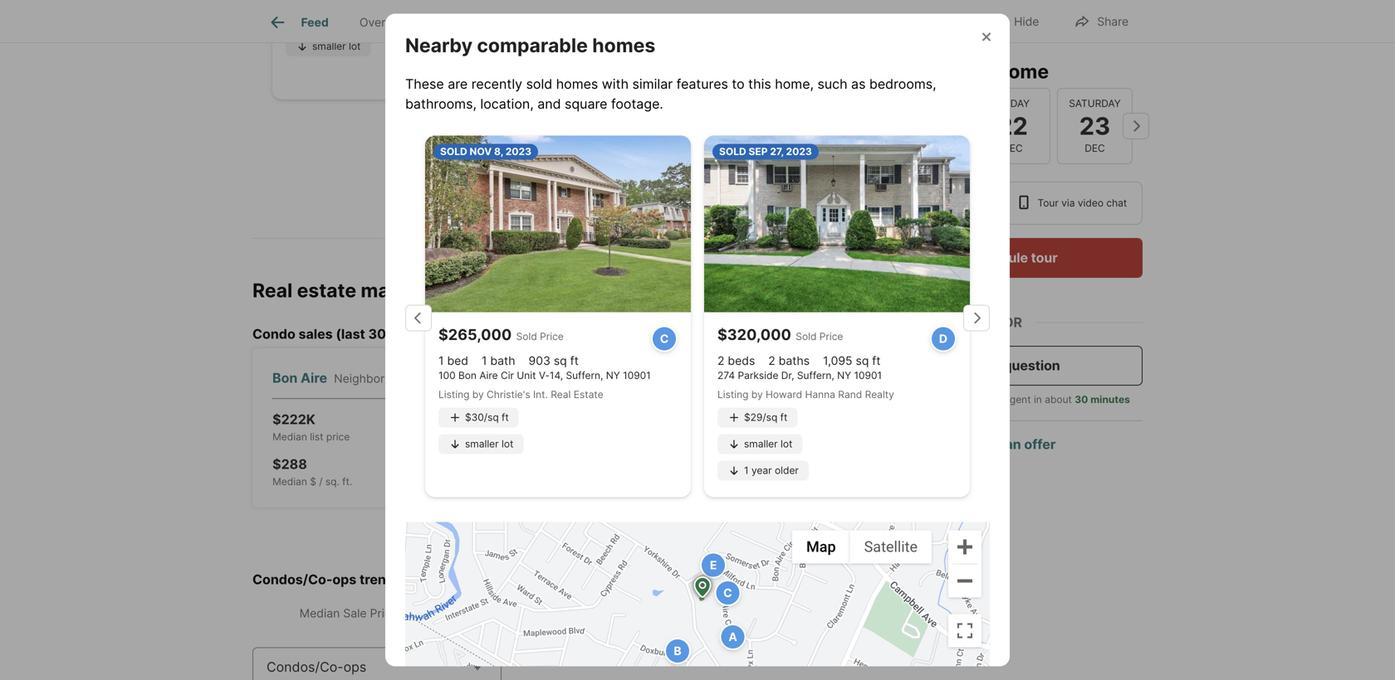 Task type: describe. For each thing, give the bounding box(es) containing it.
smaller for $30/sq ft
[[465, 439, 499, 451]]

#
[[485, 607, 492, 621]]

next image
[[1123, 113, 1149, 139]]

satellite button
[[850, 531, 932, 564]]

e
[[710, 559, 717, 573]]

ask
[[965, 358, 990, 374]]

schedule tour button
[[883, 238, 1143, 278]]

via
[[1061, 197, 1075, 209]]

22
[[997, 111, 1028, 141]]

map
[[806, 539, 836, 557]]

slide 5 dot image
[[569, 525, 574, 530]]

insights
[[431, 279, 506, 302]]

z6
[[744, 279, 769, 302]]

bon aire neighborhood
[[272, 370, 413, 386]]

chat
[[1106, 197, 1127, 209]]

hear
[[923, 394, 944, 406]]

howard
[[766, 389, 802, 401]]

2 for 2 baths
[[768, 354, 775, 368]]

sq for $320,000
[[856, 354, 869, 368]]

2 horizontal spatial in
[[1034, 394, 1042, 406]]

share
[[1097, 15, 1128, 29]]

these
[[405, 76, 444, 92]]

view comparables on map
[[470, 143, 639, 159]]

slide 2 dot image
[[544, 525, 549, 530]]

such
[[817, 76, 847, 92]]

bon inside 100 bon aire cir unit v-14, suffern, ny 10901 listing by christie's int. real estate
[[458, 370, 477, 382]]

1 horizontal spatial aire
[[448, 572, 475, 588]]

bon inside carousel group
[[272, 370, 298, 386]]

27,
[[770, 146, 784, 158]]

1 horizontal spatial 30
[[1075, 394, 1088, 406]]

aire inside carousel group
[[301, 370, 327, 386]]

1,095 sq ft
[[823, 354, 881, 368]]

$29/sq ft
[[744, 412, 787, 424]]

median days on market
[[664, 607, 797, 621]]

sold for $320,000
[[719, 146, 746, 158]]

neighborhood
[[334, 372, 413, 386]]

median for 100.6%
[[414, 476, 448, 488]]

dec for 22
[[1002, 142, 1023, 154]]

location,
[[480, 96, 534, 112]]

2023 for $265,000
[[505, 146, 531, 158]]

0 vertical spatial real
[[252, 279, 292, 302]]

next image
[[963, 305, 990, 332]]

on for view comparables on map
[[592, 143, 608, 159]]

$222k
[[272, 412, 315, 428]]

condos/co-ops
[[267, 660, 366, 676]]

real estate market insights for 104 yorkshire dr unit z6
[[252, 279, 769, 302]]

4 tab from the left
[[745, 2, 818, 42]]

sold inside tab
[[552, 607, 576, 621]]

view comparables on map button
[[443, 131, 667, 171]]

nearby
[[405, 34, 473, 57]]

bon aire link
[[272, 369, 334, 388]]

median for $222k
[[272, 431, 307, 443]]

2023 for $320,000
[[786, 146, 812, 158]]

listing inside 100 bon aire cir unit v-14, suffern, ny 10901 listing by christie's int. real estate
[[438, 389, 470, 401]]

19
[[414, 412, 429, 428]]

dec inside 21 dec
[[920, 142, 941, 154]]

$320,000
[[717, 326, 791, 344]]

$
[[310, 476, 316, 488]]

1 vertical spatial a
[[971, 394, 977, 406]]

carousel group
[[246, 344, 877, 530]]

10901 inside 274 parkside dr, suffern, ny 10901 listing by howard hanna rand realty
[[854, 370, 882, 382]]

v-
[[539, 370, 550, 382]]

schedule
[[968, 250, 1028, 266]]

photo of 100 bon aire cir unit v-14, suffern, ny 10901 image
[[425, 136, 691, 313]]

condos/co- for condos/co-ops trends in bon aire
[[252, 572, 332, 588]]

list box containing tour in person
[[883, 182, 1143, 225]]

map
[[611, 143, 639, 159]]

a inside button
[[993, 358, 1000, 374]]

$47/sq
[[312, 14, 345, 26]]

price inside tab
[[370, 607, 398, 621]]

1 tab from the left
[[427, 2, 545, 42]]

smaller for $47/sq ft
[[312, 40, 346, 52]]

comparables
[[505, 143, 589, 159]]

similar
[[632, 76, 673, 92]]

1 for 1 bed
[[438, 354, 444, 368]]

slide 1 dot image
[[536, 525, 541, 530]]

yorkshire
[[581, 279, 670, 302]]

baths
[[779, 354, 810, 368]]

median for 19
[[414, 431, 448, 443]]

you'll hear from a local agent in about 30 minutes
[[895, 394, 1130, 406]]

market
[[361, 279, 427, 302]]

ops for condos/co-ops
[[343, 660, 366, 676]]

features
[[676, 76, 728, 92]]

0 horizontal spatial 30
[[368, 326, 386, 342]]

1 horizontal spatial this
[[956, 60, 992, 83]]

ask a question button
[[883, 346, 1143, 386]]

mkt.
[[491, 431, 511, 443]]

0 horizontal spatial in
[[405, 572, 417, 588]]

as
[[851, 76, 866, 92]]

and
[[537, 96, 561, 112]]

median up the a b at the bottom
[[664, 607, 706, 621]]

these are recently sold homes with similar features to this home, such as bedrooms, bathrooms, location, and square footage.
[[405, 76, 936, 112]]

go tour this home
[[883, 60, 1049, 83]]

local
[[979, 394, 1001, 406]]

overview
[[359, 15, 411, 29]]

sold sep 27, 2023
[[719, 146, 812, 158]]

ny inside 100 bon aire cir unit v-14, suffern, ny 10901 listing by christie's int. real estate
[[606, 370, 620, 382]]

ft.
[[342, 476, 352, 488]]

8,
[[494, 146, 503, 158]]

0 vertical spatial homes
[[592, 34, 655, 57]]

home
[[996, 60, 1049, 83]]

days)
[[389, 326, 426, 342]]

start
[[970, 437, 1002, 453]]

1 for 1 year newer
[[601, 67, 606, 79]]

lot up newer
[[638, 40, 650, 52]]

in inside tour in person option
[[942, 197, 951, 209]]

map button
[[792, 531, 850, 564]]

suffern, inside 274 parkside dr, suffern, ny 10901 listing by howard hanna rand realty
[[797, 370, 834, 382]]

1 horizontal spatial bon
[[420, 572, 445, 588]]

christie's
[[487, 389, 530, 401]]

100.6%
[[414, 457, 462, 473]]

smaller for $29/sq ft
[[744, 439, 778, 451]]

days
[[451, 431, 473, 443]]

1 bed
[[438, 354, 468, 368]]

offer
[[1024, 437, 1056, 453]]

sold price for $265,000
[[516, 331, 564, 343]]

previous image for next icon
[[405, 305, 432, 332]]

image image
[[707, 349, 857, 508]]

$47/sq ft
[[312, 14, 356, 26]]

c inside map region
[[723, 587, 732, 601]]

or
[[1003, 315, 1022, 331]]

parkside
[[738, 370, 778, 382]]

with
[[602, 76, 629, 92]]

schedule tour
[[968, 250, 1058, 266]]

104
[[541, 279, 577, 302]]

1 year older
[[744, 465, 799, 477]]

rand
[[838, 389, 862, 401]]

of
[[496, 607, 507, 621]]

by inside 100 bon aire cir unit v-14, suffern, ny 10901 listing by christie's int. real estate
[[472, 389, 484, 401]]

tour for tour in person
[[917, 197, 940, 209]]

tour for schedule
[[1031, 250, 1058, 266]]

dec for 23
[[1085, 142, 1105, 154]]

nov
[[470, 146, 492, 158]]

to
[[732, 76, 745, 92]]

a b
[[674, 631, 737, 659]]

smaller lot down $51/sq ft
[[601, 40, 650, 52]]

$288 median $ / sq. ft.
[[272, 457, 352, 488]]

smaller lot for $47/sq ft
[[312, 40, 361, 52]]

from
[[946, 394, 968, 406]]

sold for $265,000
[[440, 146, 467, 158]]

ft right 903
[[570, 354, 579, 368]]



Task type: locate. For each thing, give the bounding box(es) containing it.
0 horizontal spatial this
[[748, 76, 771, 92]]

median inside $288 median $ / sq. ft.
[[272, 476, 307, 488]]

0 horizontal spatial aire
[[301, 370, 327, 386]]

median sale price tab
[[256, 594, 441, 635]]

price for $320,000
[[819, 331, 843, 343]]

0 vertical spatial tour
[[913, 60, 952, 83]]

sold for $265,000
[[516, 331, 537, 343]]

2 ny from the left
[[837, 370, 851, 382]]

in right agent on the right of the page
[[1034, 394, 1042, 406]]

smaller lot for $30/sq ft
[[465, 439, 513, 451]]

agent
[[1004, 394, 1031, 406]]

year left older in the right of the page
[[751, 465, 772, 477]]

median days on market tab
[[620, 594, 840, 635]]

2 suffern, from the left
[[797, 370, 834, 382]]

median inside the $222k median list price
[[272, 431, 307, 443]]

friday 22 dec
[[995, 97, 1030, 154]]

3 tab from the left
[[671, 2, 745, 42]]

0 horizontal spatial list
[[310, 431, 323, 443]]

0 vertical spatial tab list
[[252, 0, 831, 42]]

21 dec
[[917, 111, 944, 154]]

list inside the $222k median list price
[[310, 431, 323, 443]]

in
[[942, 197, 951, 209], [1034, 394, 1042, 406], [405, 572, 417, 588]]

1 horizontal spatial a
[[993, 358, 1000, 374]]

saturday 23 dec
[[1069, 97, 1121, 154]]

ft right $47/sq
[[348, 14, 356, 26]]

nearby comparable homes dialog
[[214, 14, 1065, 681]]

year for older
[[751, 465, 772, 477]]

0 horizontal spatial ny
[[606, 370, 620, 382]]

unit inside 100 bon aire cir unit v-14, suffern, ny 10901 listing by christie's int. real estate
[[517, 370, 536, 382]]

ny inside 274 parkside dr, suffern, ny 10901 listing by howard hanna rand realty
[[837, 370, 851, 382]]

price
[[326, 431, 350, 443]]

list right sale-
[[489, 476, 502, 488]]

ft up realty
[[872, 354, 881, 368]]

dec inside friday 22 dec
[[1002, 142, 1023, 154]]

share button
[[1060, 4, 1143, 38]]

10901 right 14,
[[623, 370, 651, 382]]

2 horizontal spatial dec
[[1085, 142, 1105, 154]]

0 horizontal spatial price
[[370, 607, 398, 621]]

sold price up 903
[[516, 331, 564, 343]]

overview tab
[[344, 2, 427, 42]]

newer
[[632, 67, 661, 79]]

0 horizontal spatial sq
[[554, 354, 567, 368]]

1 up square on the left top of the page
[[601, 67, 606, 79]]

dec down 22
[[1002, 142, 1023, 154]]

1 horizontal spatial 2
[[768, 354, 775, 368]]

1 horizontal spatial real
[[551, 389, 571, 401]]

1 2023 from the left
[[505, 146, 531, 158]]

0 vertical spatial unit
[[701, 279, 739, 302]]

dr
[[675, 279, 696, 302]]

ops down sale
[[343, 660, 366, 676]]

1 sold from the left
[[440, 146, 467, 158]]

sep
[[749, 146, 768, 158]]

1 vertical spatial condos/co-
[[267, 660, 343, 676]]

go
[[883, 60, 909, 83]]

$288
[[272, 457, 307, 473]]

aire up # of homes sold tab
[[448, 572, 475, 588]]

0 horizontal spatial on
[[476, 431, 488, 443]]

free,
[[899, 286, 921, 298]]

tour
[[917, 197, 940, 209], [1038, 197, 1059, 209]]

previous image inside nearby comparable homes dialog
[[405, 305, 432, 332]]

30 right (last
[[368, 326, 386, 342]]

smaller lot down $29/sq ft
[[744, 439, 792, 451]]

d
[[939, 332, 948, 346]]

ft up mkt.
[[502, 412, 509, 424]]

sq right 1,095
[[856, 354, 869, 368]]

comparable
[[477, 34, 588, 57]]

sold left 'nov'
[[440, 146, 467, 158]]

c
[[660, 332, 669, 346], [723, 587, 732, 601]]

year left newer
[[609, 67, 629, 79]]

median down 100.6%
[[414, 476, 448, 488]]

it's free, cancel anytime
[[883, 286, 994, 298]]

condo sales (last 30 days)
[[252, 326, 426, 342]]

1 ny from the left
[[606, 370, 620, 382]]

real up condo
[[252, 279, 292, 302]]

tour inside the schedule tour button
[[1031, 250, 1058, 266]]

0 vertical spatial on
[[592, 143, 608, 159]]

0 horizontal spatial 2023
[[505, 146, 531, 158]]

by up $30/sq
[[472, 389, 484, 401]]

$265,000
[[438, 326, 512, 344]]

1 horizontal spatial ny
[[837, 370, 851, 382]]

sold for $320,000
[[796, 331, 817, 343]]

2 by from the left
[[751, 389, 763, 401]]

2 sq from the left
[[856, 354, 869, 368]]

1 vertical spatial list
[[489, 476, 502, 488]]

100.6% median sale-to-list
[[414, 457, 502, 488]]

list box
[[883, 182, 1143, 225]]

menu bar
[[792, 531, 932, 564]]

tab up the home,
[[745, 2, 818, 42]]

bon right trends on the bottom left of the page
[[420, 572, 445, 588]]

previous image for next image
[[876, 113, 903, 139]]

2 sold price from the left
[[796, 331, 843, 343]]

1 up 100
[[438, 354, 444, 368]]

tour for tour via video chat
[[1038, 197, 1059, 209]]

home,
[[775, 76, 814, 92]]

median left sale
[[299, 607, 340, 621]]

c down yorkshire
[[660, 332, 669, 346]]

median down 19
[[414, 431, 448, 443]]

condos/co- up median sale price
[[252, 572, 332, 588]]

2 tour from the left
[[1038, 197, 1059, 209]]

0 horizontal spatial year
[[609, 67, 629, 79]]

homes
[[510, 607, 549, 621]]

1 10901 from the left
[[623, 370, 651, 382]]

2 up parkside at bottom right
[[768, 354, 775, 368]]

on inside median days on market tab
[[739, 607, 754, 621]]

suffern,
[[566, 370, 603, 382], [797, 370, 834, 382]]

0 horizontal spatial bon
[[272, 370, 298, 386]]

previous image down market in the top of the page
[[405, 305, 432, 332]]

sold up 903
[[516, 331, 537, 343]]

price up 1,095
[[819, 331, 843, 343]]

video
[[1078, 197, 1104, 209]]

1 vertical spatial tab list
[[252, 590, 857, 638]]

2 tab list from the top
[[252, 590, 857, 638]]

c up the median days on market on the bottom of page
[[723, 587, 732, 601]]

lot
[[349, 40, 361, 52], [638, 40, 650, 52], [502, 439, 513, 451], [781, 439, 792, 451]]

ny
[[606, 370, 620, 382], [837, 370, 851, 382]]

median down $288
[[272, 476, 307, 488]]

smaller down $51/sq
[[601, 40, 635, 52]]

dec inside saturday 23 dec
[[1085, 142, 1105, 154]]

2 vertical spatial on
[[739, 607, 754, 621]]

b
[[674, 645, 681, 659]]

listing
[[438, 389, 470, 401], [717, 389, 749, 401]]

0 vertical spatial c
[[660, 332, 669, 346]]

1 vertical spatial tour
[[1031, 250, 1058, 266]]

# of homes sold tab
[[441, 594, 620, 635]]

1 vertical spatial homes
[[556, 76, 598, 92]]

0 vertical spatial a
[[993, 358, 1000, 374]]

aire down the sales in the left of the page
[[301, 370, 327, 386]]

None button
[[893, 87, 968, 165], [975, 88, 1050, 164], [1057, 88, 1133, 164], [893, 87, 968, 165], [975, 88, 1050, 164], [1057, 88, 1133, 164]]

list inside 100.6% median sale-to-list
[[489, 476, 502, 488]]

this right to
[[748, 76, 771, 92]]

1 horizontal spatial c
[[723, 587, 732, 601]]

2 horizontal spatial on
[[739, 607, 754, 621]]

tour via video chat option
[[1004, 182, 1143, 225]]

sq for $265,000
[[554, 354, 567, 368]]

1 horizontal spatial price
[[540, 331, 564, 343]]

1 horizontal spatial suffern,
[[797, 370, 834, 382]]

bon up $222k
[[272, 370, 298, 386]]

tab list
[[252, 0, 831, 42], [252, 590, 857, 638]]

1 2 from the left
[[717, 354, 724, 368]]

by down parkside at bottom right
[[751, 389, 763, 401]]

0 horizontal spatial sold
[[516, 331, 537, 343]]

lot down $30/sq ft
[[502, 439, 513, 451]]

1 by from the left
[[472, 389, 484, 401]]

tour left person
[[917, 197, 940, 209]]

2 horizontal spatial aire
[[479, 370, 498, 382]]

real inside 100 bon aire cir unit v-14, suffern, ny 10901 listing by christie's int. real estate
[[551, 389, 571, 401]]

lot for $29/sq ft
[[781, 439, 792, 451]]

903
[[529, 354, 550, 368]]

sold price up 1,095
[[796, 331, 843, 343]]

1 tour from the left
[[917, 197, 940, 209]]

1 vertical spatial in
[[1034, 394, 1042, 406]]

1 left bath
[[482, 354, 487, 368]]

median inside 19 median days on mkt.
[[414, 431, 448, 443]]

recently
[[471, 76, 522, 92]]

market
[[757, 607, 797, 621]]

10901 inside 100 bon aire cir unit v-14, suffern, ny 10901 listing by christie's int. real estate
[[623, 370, 651, 382]]

on right days
[[739, 607, 754, 621]]

1 horizontal spatial by
[[751, 389, 763, 401]]

dec down the 21 on the top right of page
[[920, 142, 941, 154]]

1 horizontal spatial sold
[[719, 146, 746, 158]]

on for median days on market
[[739, 607, 754, 621]]

ops for condos/co-ops trends in bon aire
[[332, 572, 356, 588]]

1 horizontal spatial tour
[[1038, 197, 1059, 209]]

on left mkt.
[[476, 431, 488, 443]]

estate
[[574, 389, 603, 401]]

0 horizontal spatial tour
[[913, 60, 952, 83]]

1 for 1 year older
[[744, 465, 749, 477]]

sold
[[440, 146, 467, 158], [719, 146, 746, 158]]

homes inside these are recently sold homes with similar features to this home, such as bedrooms, bathrooms, location, and square footage.
[[556, 76, 598, 92]]

map region
[[214, 459, 1065, 681]]

sold up the baths
[[796, 331, 817, 343]]

$51/sq
[[601, 14, 633, 26]]

this left home
[[956, 60, 992, 83]]

ft for $47/sq ft
[[348, 14, 356, 26]]

14,
[[550, 370, 563, 382]]

0 horizontal spatial by
[[472, 389, 484, 401]]

1 vertical spatial year
[[751, 465, 772, 477]]

0 horizontal spatial unit
[[517, 370, 536, 382]]

year inside nearby comparable homes dialog
[[751, 465, 772, 477]]

tab up features
[[671, 2, 745, 42]]

condos/co- for condos/co-ops
[[267, 660, 343, 676]]

1 horizontal spatial sold
[[552, 607, 576, 621]]

2 horizontal spatial bon
[[458, 370, 477, 382]]

0 horizontal spatial listing
[[438, 389, 470, 401]]

tour right go
[[913, 60, 952, 83]]

lot for $47/sq ft
[[349, 40, 361, 52]]

1 vertical spatial previous image
[[405, 305, 432, 332]]

2023 right 8,
[[505, 146, 531, 158]]

1 horizontal spatial previous image
[[876, 113, 903, 139]]

0 vertical spatial ops
[[332, 572, 356, 588]]

hide
[[1014, 15, 1039, 29]]

ops up median sale price
[[332, 572, 356, 588]]

bedrooms,
[[869, 76, 936, 92]]

tour right the schedule
[[1031, 250, 1058, 266]]

2 sold from the left
[[719, 146, 746, 158]]

1 horizontal spatial 2023
[[786, 146, 812, 158]]

2 up '274'
[[717, 354, 724, 368]]

photo of 274 parkside dr, suffern, ny 10901 image
[[704, 136, 970, 313]]

unit right dr at the top left
[[701, 279, 739, 302]]

lot for $30/sq ft
[[502, 439, 513, 451]]

2 tab from the left
[[545, 2, 671, 42]]

1 tab list from the top
[[252, 0, 831, 42]]

smaller
[[312, 40, 346, 52], [601, 40, 635, 52], [465, 439, 499, 451], [744, 439, 778, 451]]

satellite
[[864, 539, 918, 557]]

2023 right 27,
[[786, 146, 812, 158]]

(last
[[336, 326, 365, 342]]

tab list containing median sale price
[[252, 590, 857, 638]]

0 vertical spatial year
[[609, 67, 629, 79]]

list left price at the bottom left
[[310, 431, 323, 443]]

1 sold price from the left
[[516, 331, 564, 343]]

median sale price
[[299, 607, 398, 621]]

previous image left the 21 on the top right of page
[[876, 113, 903, 139]]

cir
[[501, 370, 514, 382]]

# of homes sold
[[485, 607, 576, 621]]

price up "903 sq ft"
[[540, 331, 564, 343]]

bed
[[447, 354, 468, 368]]

1 vertical spatial ops
[[343, 660, 366, 676]]

in right trends on the bottom left of the page
[[405, 572, 417, 588]]

ft
[[348, 14, 356, 26], [636, 14, 643, 26], [570, 354, 579, 368], [872, 354, 881, 368], [502, 412, 509, 424], [780, 412, 787, 424]]

bon down bed
[[458, 370, 477, 382]]

tour left via
[[1038, 197, 1059, 209]]

sq.
[[325, 476, 339, 488]]

smaller lot down '$47/sq ft'
[[312, 40, 361, 52]]

it's
[[883, 286, 896, 298]]

this inside these are recently sold homes with similar features to this home, such as bedrooms, bathrooms, location, and square footage.
[[748, 76, 771, 92]]

dec
[[920, 142, 941, 154], [1002, 142, 1023, 154], [1085, 142, 1105, 154]]

2 dec from the left
[[1002, 142, 1023, 154]]

0 horizontal spatial 10901
[[623, 370, 651, 382]]

ny right 14,
[[606, 370, 620, 382]]

tab
[[427, 2, 545, 42], [545, 2, 671, 42], [671, 2, 745, 42], [745, 2, 818, 42]]

0 horizontal spatial 2
[[717, 354, 724, 368]]

a right ask
[[993, 358, 1000, 374]]

price for $265,000
[[540, 331, 564, 343]]

suffern, inside 100 bon aire cir unit v-14, suffern, ny 10901 listing by christie's int. real estate
[[566, 370, 603, 382]]

30 right "about"
[[1075, 394, 1088, 406]]

price right sale
[[370, 607, 398, 621]]

beds
[[728, 354, 755, 368]]

2 for 2 beds
[[717, 354, 724, 368]]

0 horizontal spatial suffern,
[[566, 370, 603, 382]]

0 horizontal spatial a
[[971, 394, 977, 406]]

1 suffern, from the left
[[566, 370, 603, 382]]

1 horizontal spatial sold price
[[796, 331, 843, 343]]

0 vertical spatial in
[[942, 197, 951, 209]]

homes up square on the left top of the page
[[556, 76, 598, 92]]

median
[[272, 431, 307, 443], [414, 431, 448, 443], [272, 476, 307, 488], [414, 476, 448, 488], [299, 607, 340, 621], [664, 607, 706, 621]]

this
[[956, 60, 992, 83], [748, 76, 771, 92]]

0 vertical spatial 30
[[368, 326, 386, 342]]

1 horizontal spatial list
[[489, 476, 502, 488]]

median inside 100.6% median sale-to-list
[[414, 476, 448, 488]]

homes down $51/sq ft
[[592, 34, 655, 57]]

nearby comparable homes element
[[405, 14, 675, 57]]

2 2023 from the left
[[786, 146, 812, 158]]

tab up recently
[[427, 2, 545, 42]]

1 horizontal spatial tour
[[1031, 250, 1058, 266]]

ask a question
[[965, 358, 1060, 374]]

274
[[717, 370, 735, 382]]

suffern, up the hanna
[[797, 370, 834, 382]]

19 median days on mkt.
[[414, 412, 511, 443]]

1 horizontal spatial dec
[[1002, 142, 1023, 154]]

previous image
[[876, 113, 903, 139], [405, 305, 432, 332]]

1 horizontal spatial on
[[592, 143, 608, 159]]

smaller lot for $29/sq ft
[[744, 439, 792, 451]]

2 listing from the left
[[717, 389, 749, 401]]

tour for go
[[913, 60, 952, 83]]

0 vertical spatial previous image
[[876, 113, 903, 139]]

lot down '$47/sq ft'
[[349, 40, 361, 52]]

1 vertical spatial unit
[[517, 370, 536, 382]]

sold left 'sep'
[[719, 146, 746, 158]]

hanna
[[805, 389, 835, 401]]

2 10901 from the left
[[854, 370, 882, 382]]

by inside 274 parkside dr, suffern, ny 10901 listing by howard hanna rand realty
[[751, 389, 763, 401]]

slide 4 dot image
[[560, 525, 565, 530]]

1 listing from the left
[[438, 389, 470, 401]]

sq up 14,
[[554, 354, 567, 368]]

feed
[[301, 15, 329, 29]]

ft down howard
[[780, 412, 787, 424]]

tour inside tour via video chat option
[[1038, 197, 1059, 209]]

aire down 1 bath at the left
[[479, 370, 498, 382]]

0 horizontal spatial dec
[[920, 142, 941, 154]]

listing inside 274 parkside dr, suffern, ny 10901 listing by howard hanna rand realty
[[717, 389, 749, 401]]

1 for 1 bath
[[482, 354, 487, 368]]

2 2 from the left
[[768, 354, 775, 368]]

sale
[[343, 607, 367, 621]]

1 horizontal spatial 10901
[[854, 370, 882, 382]]

unit
[[701, 279, 739, 302], [517, 370, 536, 382]]

2 vertical spatial in
[[405, 572, 417, 588]]

1 horizontal spatial year
[[751, 465, 772, 477]]

tour in person
[[917, 197, 987, 209]]

1 horizontal spatial sq
[[856, 354, 869, 368]]

1 year newer
[[601, 67, 661, 79]]

0 horizontal spatial sold
[[440, 146, 467, 158]]

ft for $30/sq ft
[[502, 412, 509, 424]]

0 vertical spatial condos/co-
[[252, 572, 332, 588]]

0 horizontal spatial tour
[[917, 197, 940, 209]]

1 horizontal spatial in
[[942, 197, 951, 209]]

days
[[708, 607, 737, 621]]

0 vertical spatial list
[[310, 431, 323, 443]]

in left person
[[942, 197, 951, 209]]

10901 down 1,095 sq ft
[[854, 370, 882, 382]]

are
[[448, 76, 468, 92]]

1 horizontal spatial listing
[[717, 389, 749, 401]]

tour in person option
[[883, 182, 1004, 225]]

1 vertical spatial 30
[[1075, 394, 1088, 406]]

aire inside 100 bon aire cir unit v-14, suffern, ny 10901 listing by christie's int. real estate
[[479, 370, 498, 382]]

1 vertical spatial real
[[551, 389, 571, 401]]

1 vertical spatial on
[[476, 431, 488, 443]]

you'll
[[895, 394, 920, 406]]

1 left older in the right of the page
[[744, 465, 749, 477]]

1,095
[[823, 354, 852, 368]]

0 horizontal spatial previous image
[[405, 305, 432, 332]]

a right from
[[971, 394, 977, 406]]

listing down 100
[[438, 389, 470, 401]]

suffern, up estate
[[566, 370, 603, 382]]

dr,
[[781, 370, 794, 382]]

2 horizontal spatial price
[[819, 331, 843, 343]]

0 horizontal spatial real
[[252, 279, 292, 302]]

tab list containing feed
[[252, 0, 831, 42]]

1 vertical spatial c
[[723, 587, 732, 601]]

2 baths
[[768, 354, 810, 368]]

1 sq from the left
[[554, 354, 567, 368]]

0 horizontal spatial c
[[660, 332, 669, 346]]

menu bar containing map
[[792, 531, 932, 564]]

1 dec from the left
[[920, 142, 941, 154]]

smaller down $30/sq
[[465, 439, 499, 451]]

on left map
[[592, 143, 608, 159]]

ft for $51/sq ft
[[636, 14, 643, 26]]

int.
[[533, 389, 548, 401]]

about
[[1045, 394, 1072, 406]]

2 horizontal spatial sold
[[796, 331, 817, 343]]

on
[[592, 143, 608, 159], [476, 431, 488, 443], [739, 607, 754, 621]]

ny down 1,095
[[837, 370, 851, 382]]

smaller lot down $30/sq ft
[[465, 439, 513, 451]]

1 horizontal spatial unit
[[701, 279, 739, 302]]

condos/co- down median sale price tab
[[267, 660, 343, 676]]

0 horizontal spatial sold price
[[516, 331, 564, 343]]

menu bar inside nearby comparable homes dialog
[[792, 531, 932, 564]]

3 dec from the left
[[1085, 142, 1105, 154]]

on inside view comparables on map button
[[592, 143, 608, 159]]

unit left the v-
[[517, 370, 536, 382]]

friday
[[995, 97, 1030, 109]]

smaller down $29/sq
[[744, 439, 778, 451]]

year for newer
[[609, 67, 629, 79]]

lot up older in the right of the page
[[781, 439, 792, 451]]

smaller down $47/sq
[[312, 40, 346, 52]]

sold price for $320,000
[[796, 331, 843, 343]]

tab up the 1 year newer
[[545, 2, 671, 42]]

listing down '274'
[[717, 389, 749, 401]]

$51/sq ft
[[601, 14, 643, 26]]

sold right homes
[[552, 607, 576, 621]]

by
[[472, 389, 484, 401], [751, 389, 763, 401]]

square
[[565, 96, 607, 112]]

ft for $29/sq ft
[[780, 412, 787, 424]]

median down $222k
[[272, 431, 307, 443]]

on inside 19 median days on mkt.
[[476, 431, 488, 443]]

tour inside tour in person option
[[917, 197, 940, 209]]

median for $288
[[272, 476, 307, 488]]

ft right $51/sq
[[636, 14, 643, 26]]

dec down 23
[[1085, 142, 1105, 154]]



Task type: vqa. For each thing, say whether or not it's contained in the screenshot.
SEARCH Tab List
no



